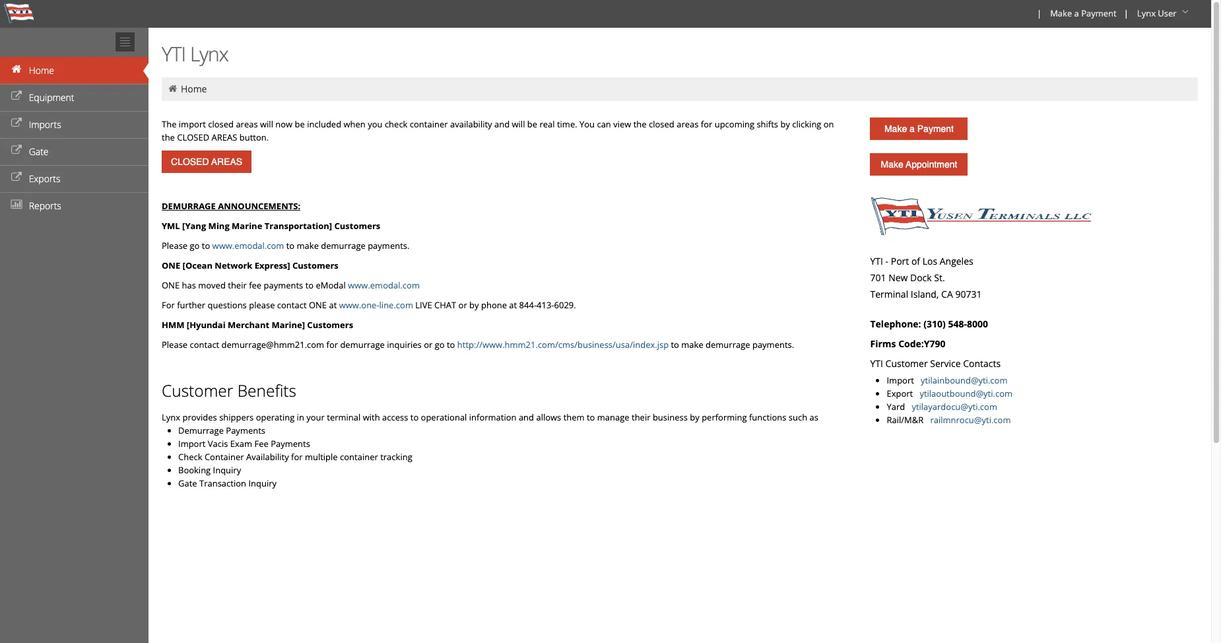 Task type: describe. For each thing, give the bounding box(es) containing it.
gate inside lynx provides shippers operating in your terminal with access to operational information and allows them to manage their business by performing functions such as demurrage payments import vacis exam fee payments check container availability for multiple container tracking booking inquiry gate transaction inquiry
[[178, 477, 197, 489]]

gate link
[[0, 138, 149, 165]]

moved
[[198, 279, 226, 291]]

[yang
[[182, 220, 206, 232]]

for inside "the import closed areas will now be included when you check container availability and will be real time.  you can view the closed areas for upcoming shifts by clicking on the closed areas button."
[[701, 118, 713, 130]]

railmnrocu@yti.com
[[931, 414, 1011, 426]]

transportation]
[[265, 220, 332, 232]]

provides
[[183, 411, 217, 423]]

www.one-
[[339, 299, 379, 311]]

1 horizontal spatial a
[[1075, 7, 1079, 19]]

marine
[[232, 220, 262, 232]]

booking
[[178, 464, 211, 476]]

yti for yti lynx
[[162, 40, 186, 67]]

you
[[580, 118, 595, 130]]

1 vertical spatial make
[[682, 339, 704, 351]]

yti customer service contacts
[[871, 357, 1001, 370]]

1 horizontal spatial payment
[[1082, 7, 1117, 19]]

1 vertical spatial customer
[[162, 380, 233, 401]]

inquiries
[[387, 339, 422, 351]]

performing
[[702, 411, 747, 423]]

1 horizontal spatial home link
[[181, 83, 207, 95]]

(310)
[[924, 318, 946, 330]]

1 horizontal spatial the
[[634, 118, 647, 130]]

vacis
[[208, 438, 228, 450]]

ytilainbound@yti.com
[[921, 374, 1008, 386]]

1 horizontal spatial payments.
[[753, 339, 794, 351]]

1 closed from the left
[[208, 118, 234, 130]]

live
[[415, 299, 432, 311]]

for further questions please contact one at www.one-line.com live chat or by phone at 844-413-6029.
[[162, 299, 576, 311]]

1 vertical spatial the
[[162, 131, 175, 143]]

closed
[[177, 131, 209, 143]]

multiple
[[305, 451, 338, 463]]

availability
[[246, 451, 289, 463]]

and inside lynx provides shippers operating in your terminal with access to operational information and allows them to manage their business by performing functions such as demurrage payments import vacis exam fee payments check container availability for multiple container tracking booking inquiry gate transaction inquiry
[[519, 411, 534, 423]]

1 areas from the left
[[236, 118, 258, 130]]

ytilaoutbound@yti.com
[[920, 388, 1013, 399]]

code:y790
[[899, 337, 946, 350]]

transaction
[[199, 477, 246, 489]]

make appointment
[[881, 159, 958, 170]]

upcoming
[[715, 118, 755, 130]]

1 vertical spatial go
[[435, 339, 445, 351]]

as
[[810, 411, 819, 423]]

button.
[[239, 131, 269, 143]]

2 areas from the left
[[677, 118, 699, 130]]

telephone:
[[871, 318, 921, 330]]

fee
[[249, 279, 262, 291]]

yti for yti - port of los angeles 701 new dock st. terminal island, ca 90731
[[871, 255, 883, 267]]

please for please contact demurrage@hmm21.com for demurrage inquiries or go to
[[162, 339, 188, 351]]

telephone: (310) 548-8000
[[871, 318, 988, 330]]

can
[[597, 118, 611, 130]]

for inside lynx provides shippers operating in your terminal with access to operational information and allows them to manage their business by performing functions such as demurrage payments import vacis exam fee payments check container availability for multiple container tracking booking inquiry gate transaction inquiry
[[291, 451, 303, 463]]

please contact demurrage@hmm21.com for demurrage inquiries or go to http://www.hmm21.com/cms/business/usa/index.jsp to make demurrage payments.
[[162, 339, 794, 351]]

2 closed from the left
[[649, 118, 675, 130]]

demurrage@hmm21.com
[[222, 339, 324, 351]]

railmnrocu@yti.com link
[[931, 414, 1011, 426]]

you
[[368, 118, 383, 130]]

2 will from the left
[[512, 118, 525, 130]]

0 vertical spatial customers
[[334, 220, 381, 232]]

in
[[297, 411, 304, 423]]

http://www.hmm21.com/cms/business/usa/index.jsp
[[457, 339, 669, 351]]

bar chart image
[[10, 200, 23, 209]]

your
[[307, 411, 325, 423]]

with
[[363, 411, 380, 423]]

0 vertical spatial customer
[[886, 357, 928, 370]]

view
[[613, 118, 631, 130]]

the
[[162, 118, 177, 130]]

yml [yang ming marine transportation] customers
[[162, 220, 381, 232]]

import
[[179, 118, 206, 130]]

2 be from the left
[[527, 118, 537, 130]]

external link image for gate
[[10, 146, 23, 155]]

one for one has moved their fee payments to emodal www.emodal.com
[[162, 279, 180, 291]]

0 horizontal spatial make a payment link
[[871, 118, 968, 140]]

exports
[[29, 172, 60, 185]]

1 vertical spatial payments
[[271, 438, 310, 450]]

1 horizontal spatial lynx
[[190, 40, 228, 67]]

their inside lynx provides shippers operating in your terminal with access to operational information and allows them to manage their business by performing functions such as demurrage payments import vacis exam fee payments check container availability for multiple container tracking booking inquiry gate transaction inquiry
[[632, 411, 651, 423]]

time.
[[557, 118, 577, 130]]

0 horizontal spatial their
[[228, 279, 247, 291]]

make for the leftmost make a payment link
[[885, 123, 907, 134]]

line.com
[[379, 299, 413, 311]]

1 horizontal spatial contact
[[277, 299, 307, 311]]

please go to www.emodal.com to make demurrage payments.
[[162, 240, 410, 252]]

[hyundai
[[187, 319, 226, 331]]

external link image for imports
[[10, 119, 23, 128]]

0 vertical spatial make a payment
[[1051, 7, 1117, 19]]

merchant
[[228, 319, 269, 331]]

and inside "the import closed areas will now be included when you check container availability and will be real time.  you can view the closed areas for upcoming shifts by clicking on the closed areas button."
[[495, 118, 510, 130]]

shifts
[[757, 118, 778, 130]]

exam
[[230, 438, 252, 450]]

of
[[912, 255, 920, 267]]

now
[[276, 118, 293, 130]]

-
[[886, 255, 889, 267]]

on
[[824, 118, 834, 130]]

container
[[205, 451, 244, 463]]

user
[[1158, 7, 1177, 19]]

0 horizontal spatial a
[[910, 123, 915, 134]]

container inside "the import closed areas will now be included when you check container availability and will be real time.  you can view the closed areas for upcoming shifts by clicking on the closed areas button."
[[410, 118, 448, 130]]

angeles
[[940, 255, 974, 267]]

such
[[789, 411, 808, 423]]

please
[[249, 299, 275, 311]]

check
[[385, 118, 408, 130]]

questions
[[208, 299, 247, 311]]

operational
[[421, 411, 467, 423]]

contacts
[[963, 357, 1001, 370]]

one for one [ocean network express] customers
[[162, 259, 180, 271]]

1 horizontal spatial or
[[459, 299, 467, 311]]

the import closed areas will now be included when you check container availability and will be real time.  you can view the closed areas for upcoming shifts by clicking on the closed areas button.
[[162, 118, 834, 143]]

1 vertical spatial www.emodal.com
[[348, 279, 420, 291]]

customer benefits
[[162, 380, 296, 401]]

imports
[[29, 118, 61, 131]]

0 horizontal spatial by
[[469, 299, 479, 311]]

lynx provides shippers operating in your terminal with access to operational information and allows them to manage their business by performing functions such as demurrage payments import vacis exam fee payments check container availability for multiple container tracking booking inquiry gate transaction inquiry
[[162, 411, 819, 489]]

0 vertical spatial home image
[[10, 65, 23, 74]]

information
[[469, 411, 517, 423]]

1 horizontal spatial inquiry
[[248, 477, 277, 489]]

reports
[[29, 199, 61, 212]]

hmm
[[162, 319, 185, 331]]

0 vertical spatial go
[[190, 240, 200, 252]]

emodal
[[316, 279, 346, 291]]

customers for one [ocean network express] customers
[[292, 259, 339, 271]]

them
[[564, 411, 585, 423]]



Task type: locate. For each thing, give the bounding box(es) containing it.
demurrage announcements:
[[162, 200, 300, 212]]

customers down www.one-
[[307, 319, 353, 331]]

included
[[307, 118, 341, 130]]

www.emodal.com link down marine
[[212, 240, 284, 252]]

lynx for provides
[[162, 411, 180, 423]]

their left fee
[[228, 279, 247, 291]]

www.emodal.com link for to make demurrage payments.
[[212, 240, 284, 252]]

for left multiple
[[291, 451, 303, 463]]

container inside lynx provides shippers operating in your terminal with access to operational information and allows them to manage their business by performing functions such as demurrage payments import vacis exam fee payments check container availability for multiple container tracking booking inquiry gate transaction inquiry
[[340, 451, 378, 463]]

please
[[162, 240, 188, 252], [162, 339, 188, 351]]

inquiry
[[213, 464, 241, 476], [248, 477, 277, 489]]

2 vertical spatial customers
[[307, 319, 353, 331]]

0 vertical spatial or
[[459, 299, 467, 311]]

2 at from the left
[[509, 299, 517, 311]]

1 vertical spatial or
[[424, 339, 433, 351]]

1 vertical spatial gate
[[178, 477, 197, 489]]

2 external link image from the top
[[10, 173, 23, 182]]

1 vertical spatial their
[[632, 411, 651, 423]]

home image
[[10, 65, 23, 74], [167, 84, 179, 93]]

by inside lynx provides shippers operating in your terminal with access to operational information and allows them to manage their business by performing functions such as demurrage payments import vacis exam fee payments check container availability for multiple container tracking booking inquiry gate transaction inquiry
[[690, 411, 700, 423]]

please for please go to
[[162, 240, 188, 252]]

external link image for exports
[[10, 173, 23, 182]]

import
[[887, 374, 919, 386], [178, 438, 206, 450]]

yard
[[887, 401, 910, 413]]

1 horizontal spatial areas
[[677, 118, 699, 130]]

1 horizontal spatial |
[[1124, 7, 1129, 19]]

for left upcoming in the top of the page
[[701, 118, 713, 130]]

one left [ocean
[[162, 259, 180, 271]]

customer down firms code:y790
[[886, 357, 928, 370]]

0 vertical spatial payments
[[226, 425, 265, 436]]

go down [yang
[[190, 240, 200, 252]]

2 horizontal spatial by
[[781, 118, 790, 130]]

1 | from the left
[[1037, 7, 1042, 19]]

www.one-line.com link
[[339, 299, 413, 311]]

operating
[[256, 411, 295, 423]]

demurrage
[[321, 240, 366, 252], [340, 339, 385, 351], [706, 339, 750, 351]]

2 please from the top
[[162, 339, 188, 351]]

1 vertical spatial lynx
[[190, 40, 228, 67]]

701
[[871, 271, 886, 284]]

0 horizontal spatial areas
[[236, 118, 258, 130]]

1 horizontal spatial closed
[[649, 118, 675, 130]]

closed up areas
[[208, 118, 234, 130]]

customers up the emodal at the top left of page
[[292, 259, 339, 271]]

|
[[1037, 7, 1042, 19], [1124, 7, 1129, 19]]

0 vertical spatial a
[[1075, 7, 1079, 19]]

home
[[29, 64, 54, 77], [181, 83, 207, 95]]

1 external link image from the top
[[10, 92, 23, 101]]

customer up provides
[[162, 380, 233, 401]]

los
[[923, 255, 938, 267]]

at left 844-
[[509, 299, 517, 311]]

www.emodal.com
[[212, 240, 284, 252], [348, 279, 420, 291]]

home inside home 'link'
[[29, 64, 54, 77]]

their right manage
[[632, 411, 651, 423]]

external link image inside the exports link
[[10, 173, 23, 182]]

home image up equipment link
[[10, 65, 23, 74]]

yti inside "yti - port of los angeles 701 new dock st. terminal island, ca 90731"
[[871, 255, 883, 267]]

1 vertical spatial inquiry
[[248, 477, 277, 489]]

when
[[344, 118, 366, 130]]

fee
[[255, 438, 269, 450]]

payment up the appointment
[[918, 123, 954, 134]]

home up equipment
[[29, 64, 54, 77]]

a
[[1075, 7, 1079, 19], [910, 123, 915, 134]]

1 horizontal spatial make a payment
[[1051, 7, 1117, 19]]

0 horizontal spatial payments.
[[368, 240, 410, 252]]

external link image
[[10, 92, 23, 101], [10, 173, 23, 182]]

1 horizontal spatial go
[[435, 339, 445, 351]]

0 horizontal spatial lynx
[[162, 411, 180, 423]]

import inside lynx provides shippers operating in your terminal with access to operational information and allows them to manage their business by performing functions such as demurrage payments import vacis exam fee payments check container availability for multiple container tracking booking inquiry gate transaction inquiry
[[178, 438, 206, 450]]

0 horizontal spatial container
[[340, 451, 378, 463]]

customers
[[334, 220, 381, 232], [292, 259, 339, 271], [307, 319, 353, 331]]

areas up button.
[[236, 118, 258, 130]]

1 vertical spatial import
[[178, 438, 206, 450]]

make for make appointment link
[[881, 159, 904, 170]]

0 horizontal spatial will
[[260, 118, 273, 130]]

demurrage
[[178, 425, 224, 436]]

0 horizontal spatial customer
[[162, 380, 233, 401]]

home link
[[0, 57, 149, 84], [181, 83, 207, 95]]

by right shifts
[[781, 118, 790, 130]]

hmm [hyundai merchant marine] customers
[[162, 319, 353, 331]]

1 at from the left
[[329, 299, 337, 311]]

their
[[228, 279, 247, 291], [632, 411, 651, 423]]

1 horizontal spatial make a payment link
[[1045, 0, 1122, 28]]

1 horizontal spatial home image
[[167, 84, 179, 93]]

customer
[[886, 357, 928, 370], [162, 380, 233, 401]]

0 horizontal spatial contact
[[190, 339, 219, 351]]

2 vertical spatial for
[[291, 451, 303, 463]]

import up export
[[887, 374, 919, 386]]

external link image inside equipment link
[[10, 92, 23, 101]]

angle down image
[[1179, 7, 1192, 17]]

0 vertical spatial www.emodal.com link
[[212, 240, 284, 252]]

port
[[891, 255, 909, 267]]

for
[[162, 299, 175, 311]]

None submit
[[162, 151, 252, 173]]

one down the emodal at the top left of page
[[309, 299, 327, 311]]

lynx inside lynx provides shippers operating in your terminal with access to operational information and allows them to manage their business by performing functions such as demurrage payments import vacis exam fee payments check container availability for multiple container tracking booking inquiry gate transaction inquiry
[[162, 411, 180, 423]]

areas
[[236, 118, 258, 130], [677, 118, 699, 130]]

business
[[653, 411, 688, 423]]

please down yml
[[162, 240, 188, 252]]

firms
[[871, 337, 896, 350]]

external link image inside gate 'link'
[[10, 146, 23, 155]]

external link image left equipment
[[10, 92, 23, 101]]

external link image left imports
[[10, 119, 23, 128]]

make a payment
[[1051, 7, 1117, 19], [885, 123, 954, 134]]

1 vertical spatial home image
[[167, 84, 179, 93]]

gate down booking
[[178, 477, 197, 489]]

or right inquiries
[[424, 339, 433, 351]]

will left now
[[260, 118, 273, 130]]

be left real
[[527, 118, 537, 130]]

2 external link image from the top
[[10, 146, 23, 155]]

home down "yti lynx"
[[181, 83, 207, 95]]

has
[[182, 279, 196, 291]]

by inside "the import closed areas will now be included when you check container availability and will be real time.  you can view the closed areas for upcoming shifts by clicking on the closed areas button."
[[781, 118, 790, 130]]

1 horizontal spatial customer
[[886, 357, 928, 370]]

2 horizontal spatial lynx
[[1138, 7, 1156, 19]]

further
[[177, 299, 205, 311]]

0 horizontal spatial import
[[178, 438, 206, 450]]

0 vertical spatial external link image
[[10, 119, 23, 128]]

90731
[[956, 288, 982, 300]]

yti lynx
[[162, 40, 228, 67]]

0 horizontal spatial make
[[297, 240, 319, 252]]

0 vertical spatial external link image
[[10, 92, 23, 101]]

0 horizontal spatial for
[[291, 451, 303, 463]]

2 horizontal spatial for
[[701, 118, 713, 130]]

2 vertical spatial yti
[[871, 357, 883, 370]]

container right check
[[410, 118, 448, 130]]

0 horizontal spatial inquiry
[[213, 464, 241, 476]]

1 will from the left
[[260, 118, 273, 130]]

1 external link image from the top
[[10, 119, 23, 128]]

0 vertical spatial make
[[297, 240, 319, 252]]

imports link
[[0, 111, 149, 138]]

import up check
[[178, 438, 206, 450]]

1 vertical spatial make a payment
[[885, 123, 954, 134]]

1 vertical spatial home
[[181, 83, 207, 95]]

548-
[[948, 318, 967, 330]]

rail/m&r
[[887, 414, 924, 426]]

0 horizontal spatial home image
[[10, 65, 23, 74]]

lynx user link
[[1132, 0, 1197, 28]]

to
[[202, 240, 210, 252], [286, 240, 295, 252], [305, 279, 314, 291], [447, 339, 455, 351], [671, 339, 679, 351], [410, 411, 419, 423], [587, 411, 595, 423]]

areas left upcoming in the top of the page
[[677, 118, 699, 130]]

one left has at top
[[162, 279, 180, 291]]

external link image up bar chart "image"
[[10, 146, 23, 155]]

0 vertical spatial their
[[228, 279, 247, 291]]

1 be from the left
[[295, 118, 305, 130]]

contact down the [hyundai
[[190, 339, 219, 351]]

0 vertical spatial yti
[[162, 40, 186, 67]]

1 vertical spatial a
[[910, 123, 915, 134]]

1 vertical spatial www.emodal.com link
[[348, 279, 420, 291]]

0 horizontal spatial payments
[[226, 425, 265, 436]]

2 vertical spatial make
[[881, 159, 904, 170]]

0 vertical spatial please
[[162, 240, 188, 252]]

yti - port of los angeles 701 new dock st. terminal island, ca 90731
[[871, 255, 982, 300]]

http://www.hmm21.com/cms/business/usa/index.jsp link
[[457, 339, 669, 351]]

0 vertical spatial make
[[1051, 7, 1072, 19]]

or right chat
[[459, 299, 467, 311]]

www.emodal.com link up "www.one-line.com" link
[[348, 279, 420, 291]]

island,
[[911, 288, 939, 300]]

0 vertical spatial payment
[[1082, 7, 1117, 19]]

0 vertical spatial the
[[634, 118, 647, 130]]

announcements:
[[218, 200, 300, 212]]

inquiry down availability
[[248, 477, 277, 489]]

0 vertical spatial import
[[887, 374, 919, 386]]

and right availability
[[495, 118, 510, 130]]

gate up exports in the left top of the page
[[29, 145, 49, 158]]

phone
[[481, 299, 507, 311]]

www.emodal.com down marine
[[212, 240, 284, 252]]

ming
[[208, 220, 230, 232]]

closed right view
[[649, 118, 675, 130]]

1 horizontal spatial home
[[181, 83, 207, 95]]

1 vertical spatial payments.
[[753, 339, 794, 351]]

0 vertical spatial www.emodal.com
[[212, 240, 284, 252]]

2 | from the left
[[1124, 7, 1129, 19]]

1 please from the top
[[162, 240, 188, 252]]

external link image up bar chart "image"
[[10, 173, 23, 182]]

one
[[162, 259, 180, 271], [162, 279, 180, 291], [309, 299, 327, 311]]

lynx for user
[[1138, 7, 1156, 19]]

0 horizontal spatial and
[[495, 118, 510, 130]]

1 horizontal spatial their
[[632, 411, 651, 423]]

1 horizontal spatial for
[[327, 339, 338, 351]]

one has moved their fee payments to emodal www.emodal.com
[[162, 279, 420, 291]]

at
[[329, 299, 337, 311], [509, 299, 517, 311]]

gate inside 'link'
[[29, 145, 49, 158]]

0 horizontal spatial the
[[162, 131, 175, 143]]

8000
[[967, 318, 988, 330]]

and left the allows
[[519, 411, 534, 423]]

1 horizontal spatial by
[[690, 411, 700, 423]]

service
[[930, 357, 961, 370]]

reports link
[[0, 192, 149, 219]]

home link down "yti lynx"
[[181, 83, 207, 95]]

container
[[410, 118, 448, 130], [340, 451, 378, 463]]

ytilainbound@yti.com link
[[921, 374, 1008, 386]]

0 horizontal spatial be
[[295, 118, 305, 130]]

1 horizontal spatial www.emodal.com
[[348, 279, 420, 291]]

1 vertical spatial one
[[162, 279, 180, 291]]

inquiry down container
[[213, 464, 241, 476]]

the down the
[[162, 131, 175, 143]]

shippers
[[219, 411, 254, 423]]

access
[[382, 411, 408, 423]]

0 vertical spatial home
[[29, 64, 54, 77]]

1 vertical spatial external link image
[[10, 146, 23, 155]]

1 vertical spatial container
[[340, 451, 378, 463]]

container left tracking at the left bottom of page
[[340, 451, 378, 463]]

demurrage
[[162, 200, 216, 212]]

yti for yti customer service contacts
[[871, 357, 883, 370]]

make appointment link
[[871, 153, 968, 176]]

payments up exam
[[226, 425, 265, 436]]

1 vertical spatial contact
[[190, 339, 219, 351]]

payments
[[264, 279, 303, 291]]

0 vertical spatial gate
[[29, 145, 49, 158]]

be right now
[[295, 118, 305, 130]]

by left phone
[[469, 299, 479, 311]]

at down the emodal at the top left of page
[[329, 299, 337, 311]]

areas
[[212, 131, 237, 143]]

1 horizontal spatial payments
[[271, 438, 310, 450]]

dock
[[910, 271, 932, 284]]

external link image
[[10, 119, 23, 128], [10, 146, 23, 155]]

terminal
[[327, 411, 361, 423]]

network
[[215, 259, 252, 271]]

payments
[[226, 425, 265, 436], [271, 438, 310, 450]]

chat
[[434, 299, 456, 311]]

payment left lynx user
[[1082, 7, 1117, 19]]

will left real
[[512, 118, 525, 130]]

0 horizontal spatial make a payment
[[885, 123, 954, 134]]

ca
[[942, 288, 953, 300]]

payments up availability
[[271, 438, 310, 450]]

0 horizontal spatial home link
[[0, 57, 149, 84]]

1 vertical spatial external link image
[[10, 173, 23, 182]]

0 horizontal spatial www.emodal.com
[[212, 240, 284, 252]]

0 vertical spatial make a payment link
[[1045, 0, 1122, 28]]

ytilayardocu@yti.com
[[912, 401, 998, 413]]

clicking
[[792, 118, 822, 130]]

real
[[540, 118, 555, 130]]

ytilayardocu@yti.com link
[[912, 401, 998, 413]]

1 vertical spatial by
[[469, 299, 479, 311]]

customers for hmm [hyundai merchant marine] customers
[[307, 319, 353, 331]]

0 horizontal spatial or
[[424, 339, 433, 351]]

the right view
[[634, 118, 647, 130]]

1 horizontal spatial at
[[509, 299, 517, 311]]

lynx user
[[1138, 7, 1177, 19]]

0 vertical spatial payments.
[[368, 240, 410, 252]]

1 vertical spatial for
[[327, 339, 338, 351]]

for down for further questions please contact one at www.one-line.com live chat or by phone at 844-413-6029.
[[327, 339, 338, 351]]

home image up the
[[167, 84, 179, 93]]

will
[[260, 118, 273, 130], [512, 118, 525, 130]]

0 vertical spatial and
[[495, 118, 510, 130]]

1 horizontal spatial will
[[512, 118, 525, 130]]

by right business
[[690, 411, 700, 423]]

2 vertical spatial one
[[309, 299, 327, 311]]

1 horizontal spatial import
[[887, 374, 919, 386]]

go right inquiries
[[435, 339, 445, 351]]

www.emodal.com up "www.one-line.com" link
[[348, 279, 420, 291]]

1 horizontal spatial gate
[[178, 477, 197, 489]]

contact down one has moved their fee payments to emodal www.emodal.com
[[277, 299, 307, 311]]

customers right transportation]
[[334, 220, 381, 232]]

www.emodal.com link for one has moved their fee payments to emodal www.emodal.com
[[348, 279, 420, 291]]

check
[[178, 451, 202, 463]]

0 horizontal spatial payment
[[918, 123, 954, 134]]

home link up equipment
[[0, 57, 149, 84]]

2 vertical spatial lynx
[[162, 411, 180, 423]]

please down hmm
[[162, 339, 188, 351]]

external link image inside imports link
[[10, 119, 23, 128]]

external link image for equipment
[[10, 92, 23, 101]]



Task type: vqa. For each thing, say whether or not it's contained in the screenshot.
Corporation
no



